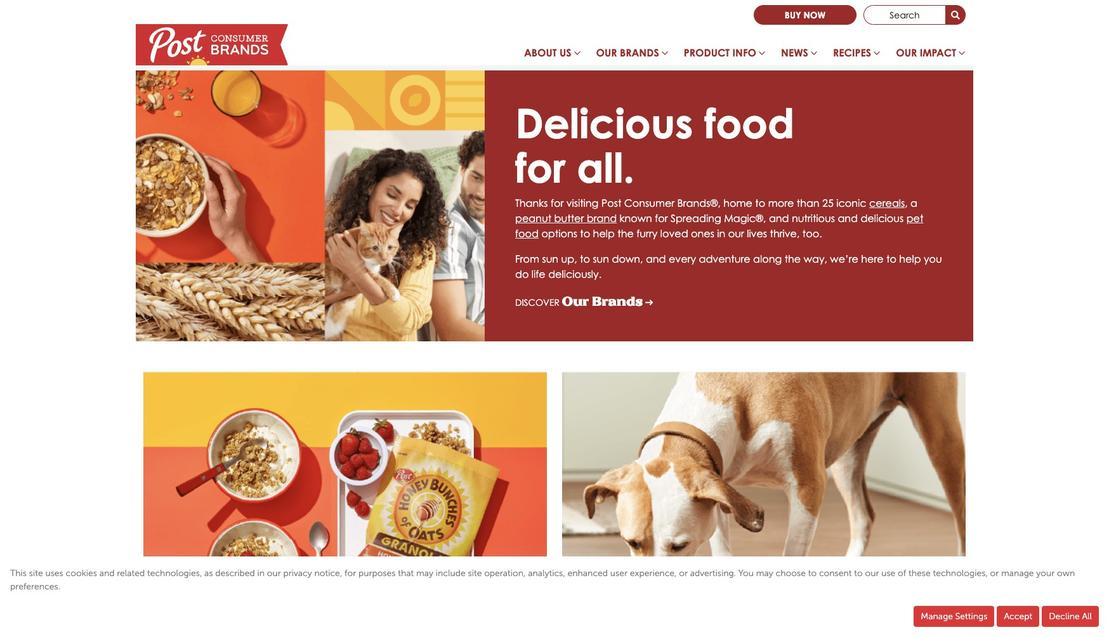 Task type: vqa. For each thing, say whether or not it's contained in the screenshot.
leftmost may
yes



Task type: describe. For each thing, give the bounding box(es) containing it.
cereals
[[869, 197, 905, 209]]

up,
[[561, 252, 577, 265]]

along
[[753, 252, 782, 265]]

too.
[[803, 227, 822, 240]]

related
[[117, 568, 145, 579]]

preferences.
[[10, 581, 60, 592]]

delicious
[[861, 212, 904, 224]]

all.
[[577, 143, 635, 193]]

peanut
[[515, 212, 552, 224]]

adventure
[[699, 252, 750, 265]]

buy
[[785, 10, 801, 20]]

search image
[[951, 11, 960, 20]]

uses
[[45, 568, 63, 579]]

your
[[1036, 568, 1055, 579]]

pet food link
[[515, 212, 924, 240]]

manage
[[1001, 568, 1034, 579]]

2 may from the left
[[756, 568, 773, 579]]

delicious food for all.
[[515, 98, 795, 193]]

product info
[[684, 46, 756, 59]]

to right up,
[[580, 252, 590, 265]]

experience,
[[630, 568, 677, 579]]

info
[[733, 46, 756, 59]]

us
[[560, 46, 571, 59]]

pet
[[907, 212, 924, 224]]

thanks for visiting post consumer brands®, home to more than 25 iconic cereals , a peanut butter brand known for spreading magic®, and nutritious and delicious
[[515, 197, 918, 224]]

thanks
[[515, 197, 548, 209]]

our brands
[[596, 46, 659, 59]]

long arrow right image
[[645, 299, 653, 308]]

purposes
[[358, 568, 396, 579]]

for up peanut butter brand link
[[551, 197, 564, 209]]

enhanced
[[568, 568, 608, 579]]

butter
[[554, 212, 584, 224]]

post consumer brands image
[[136, 24, 288, 65]]

technologies, inside , for purposes that may include site operation, analytics, enhanced user experience, or advertising. you may choose to consent to our use of these technologies, or manage your own preferences.
[[933, 568, 988, 579]]

include
[[436, 568, 466, 579]]

described
[[215, 568, 255, 579]]

privacy notice link
[[283, 568, 340, 579]]

decline
[[1049, 611, 1080, 622]]

to right consent
[[854, 568, 863, 579]]

way,
[[804, 252, 827, 265]]

we're
[[830, 252, 858, 265]]

pet food
[[515, 212, 924, 240]]

about us link
[[516, 40, 589, 70]]

product info link
[[676, 40, 774, 70]]

that
[[398, 568, 414, 579]]

down,
[[612, 252, 643, 265]]

for inside , for purposes that may include site operation, analytics, enhanced user experience, or advertising. you may choose to consent to our use of these technologies, or manage your own preferences.
[[345, 568, 356, 579]]

site inside , for purposes that may include site operation, analytics, enhanced user experience, or advertising. you may choose to consent to our use of these technologies, or manage your own preferences.
[[468, 568, 482, 579]]

and down more
[[769, 212, 789, 224]]

buy now
[[785, 10, 826, 20]]

help inside "from sun up, to sun down, and every adventure along the way, we're here to help you do life deliciously."
[[899, 252, 921, 265]]

life
[[532, 268, 546, 280]]

accept button
[[997, 606, 1039, 627]]

spreading
[[671, 212, 721, 224]]

operation,
[[484, 568, 526, 579]]

this site uses cookies and related technologies, as described in our privacy notice
[[10, 568, 340, 579]]

in
[[717, 227, 725, 240]]

manage settings button
[[914, 606, 995, 627]]

lives
[[747, 227, 767, 240]]

news
[[781, 46, 808, 59]]

to inside thanks for visiting post consumer brands®, home to more than 25 iconic cereals , a peanut butter brand known for spreading magic®, and nutritious and delicious
[[755, 197, 765, 209]]

recipes link
[[826, 40, 889, 70]]

choose
[[776, 568, 806, 579]]

, inside , for purposes that may include site operation, analytics, enhanced user experience, or advertising. you may choose to consent to our use of these technologies, or manage your own preferences.
[[340, 568, 342, 579]]

brands
[[620, 46, 659, 59]]

our for our brands
[[596, 46, 617, 59]]

than
[[797, 197, 820, 209]]

you
[[739, 568, 754, 579]]

every
[[669, 252, 696, 265]]

brands®,
[[677, 197, 721, 209]]

the inside "from sun up, to sun down, and every adventure along the way, we're here to help you do life deliciously."
[[785, 252, 801, 265]]

2 sun from the left
[[593, 252, 609, 265]]

manage settings
[[921, 611, 988, 622]]

our for our impact
[[896, 46, 917, 59]]

ones
[[691, 227, 714, 240]]

, inside thanks for visiting post consumer brands®, home to more than 25 iconic cereals , a peanut butter brand known for spreading magic®, and nutritious and delicious
[[905, 197, 908, 209]]

deliciously.
[[548, 268, 602, 280]]

magic®,
[[724, 212, 766, 224]]

own
[[1057, 568, 1075, 579]]

and left related
[[99, 568, 115, 579]]



Task type: locate. For each thing, give the bounding box(es) containing it.
brand
[[587, 212, 617, 224]]

peanut butter brand link
[[515, 212, 617, 224]]

1 horizontal spatial technologies,
[[933, 568, 988, 579]]

technologies,
[[147, 568, 202, 579], [933, 568, 988, 579]]

2 site from the left
[[468, 568, 482, 579]]

1 horizontal spatial the
[[785, 252, 801, 265]]

2 horizontal spatial our
[[865, 568, 879, 579]]

our inside , for purposes that may include site operation, analytics, enhanced user experience, or advertising. you may choose to consent to our use of these technologies, or manage your own preferences.
[[865, 568, 879, 579]]

0 horizontal spatial ,
[[340, 568, 342, 579]]

1 horizontal spatial food
[[705, 98, 795, 148]]

decline all button
[[1042, 606, 1099, 627]]

or left advertising. at the bottom of page
[[679, 568, 688, 579]]

1 sun from the left
[[542, 252, 558, 265]]

2 our from the left
[[896, 46, 917, 59]]

brands
[[592, 294, 643, 308]]

post pet food brands image
[[562, 372, 966, 637]]

1 vertical spatial food
[[515, 227, 539, 240]]

furry
[[637, 227, 658, 240]]

product
[[684, 46, 730, 59]]

, left a
[[905, 197, 908, 209]]

use
[[881, 568, 896, 579]]

1 or from the left
[[679, 568, 688, 579]]

help left you
[[899, 252, 921, 265]]

here
[[861, 252, 884, 265]]

1 vertical spatial the
[[785, 252, 801, 265]]

loved
[[660, 227, 688, 240]]

our
[[728, 227, 744, 240], [562, 294, 589, 308], [865, 568, 879, 579]]

0 horizontal spatial help
[[593, 227, 615, 240]]

discover
[[515, 297, 560, 308]]

site
[[29, 568, 43, 579], [468, 568, 482, 579]]

None search field
[[864, 5, 966, 25]]

or left manage
[[990, 568, 999, 579]]

the down known
[[618, 227, 634, 240]]

known
[[620, 212, 652, 224]]

decline all
[[1049, 611, 1092, 622]]

about
[[524, 46, 557, 59]]

cereal and grocery brands image
[[143, 372, 547, 637]]

0 vertical spatial food
[[705, 98, 795, 148]]

of
[[898, 568, 906, 579]]

2 vertical spatial our
[[865, 568, 879, 579]]

our down deliciously. on the top of the page
[[562, 294, 589, 308]]

food inside delicious food for all.
[[705, 98, 795, 148]]

1 horizontal spatial ,
[[905, 197, 908, 209]]

all
[[1082, 611, 1092, 622]]

1 horizontal spatial site
[[468, 568, 482, 579]]

options
[[542, 227, 577, 240]]

, for purposes that may include site operation, analytics, enhanced user experience, or advertising. you may choose to consent to our use of these technologies, or manage your own preferences.
[[10, 568, 1075, 592]]

0 vertical spatial the
[[618, 227, 634, 240]]

1 horizontal spatial our
[[896, 46, 917, 59]]

to left more
[[755, 197, 765, 209]]

0 vertical spatial ,
[[905, 197, 908, 209]]

help
[[593, 227, 615, 240], [899, 252, 921, 265]]

analytics,
[[528, 568, 565, 579]]

0 horizontal spatial our
[[596, 46, 617, 59]]

1 vertical spatial help
[[899, 252, 921, 265]]

to
[[755, 197, 765, 209], [580, 227, 590, 240], [580, 252, 590, 265], [886, 252, 897, 265], [808, 568, 817, 579], [854, 568, 863, 579]]

and left every
[[646, 252, 666, 265]]

and down iconic
[[838, 212, 858, 224]]

consumer
[[624, 197, 675, 209]]

0 vertical spatial our
[[728, 227, 744, 240]]

menu containing about us
[[516, 40, 973, 70]]

for inside delicious food for all.
[[515, 143, 566, 193]]

may right that
[[416, 568, 433, 579]]

1 our from the left
[[596, 46, 617, 59]]

0 horizontal spatial technologies,
[[147, 568, 202, 579]]

consent
[[819, 568, 852, 579]]

our left brands
[[596, 46, 617, 59]]

sun left down,
[[593, 252, 609, 265]]

our left use
[[865, 568, 879, 579]]

user
[[610, 568, 628, 579]]

about us
[[524, 46, 571, 59]]

Search text field
[[864, 5, 946, 25]]

site up preferences.
[[29, 568, 43, 579]]

the left way,
[[785, 252, 801, 265]]

0 horizontal spatial or
[[679, 568, 688, 579]]

,
[[905, 197, 908, 209], [340, 568, 342, 579]]

buy now menu item
[[754, 5, 857, 25]]

now
[[804, 10, 826, 20]]

our impact link
[[889, 40, 973, 70]]

1 vertical spatial ,
[[340, 568, 342, 579]]

0 horizontal spatial our
[[562, 294, 589, 308]]

from
[[515, 252, 539, 265]]

site right include
[[468, 568, 482, 579]]

sun left up,
[[542, 252, 558, 265]]

1 technologies, from the left
[[147, 568, 202, 579]]

accept
[[1004, 611, 1032, 622]]

may right 'you'
[[756, 568, 773, 579]]

do
[[515, 268, 529, 280]]

0 horizontal spatial food
[[515, 227, 539, 240]]

for down consumer
[[655, 212, 668, 224]]

more
[[768, 197, 794, 209]]

our left 'impact' on the right of page
[[896, 46, 917, 59]]

1 vertical spatial our
[[562, 294, 589, 308]]

to right here at the right top
[[886, 252, 897, 265]]

home
[[724, 197, 753, 209]]

0 horizontal spatial site
[[29, 568, 43, 579]]

as
[[204, 568, 213, 579]]

2 or from the left
[[990, 568, 999, 579]]

0 horizontal spatial sun
[[542, 252, 558, 265]]

, left purposes
[[340, 568, 342, 579]]

nutritious
[[792, 212, 835, 224]]

settings
[[956, 611, 988, 622]]

menu
[[516, 40, 973, 70]]

help down brand
[[593, 227, 615, 240]]

food for pet food
[[515, 227, 539, 240]]

privacy notice
[[283, 568, 340, 579]]

food inside pet food
[[515, 227, 539, 240]]

these
[[909, 568, 931, 579]]

our right in
[[728, 227, 744, 240]]

1 site from the left
[[29, 568, 43, 579]]

recipes
[[833, 46, 871, 59]]

may
[[416, 568, 433, 579], [756, 568, 773, 579]]

our impact
[[896, 46, 956, 59]]

0 horizontal spatial the
[[618, 227, 634, 240]]

0 vertical spatial help
[[593, 227, 615, 240]]

for up thanks
[[515, 143, 566, 193]]

technologies, right these
[[933, 568, 988, 579]]

you
[[924, 252, 942, 265]]

to right choose
[[808, 568, 817, 579]]

delicious
[[515, 98, 693, 148]]

food for delicious food for all.
[[705, 98, 795, 148]]

1 horizontal spatial may
[[756, 568, 773, 579]]

for left purposes
[[345, 568, 356, 579]]

cereals link
[[869, 197, 905, 209]]

1 horizontal spatial or
[[990, 568, 999, 579]]

2 technologies, from the left
[[933, 568, 988, 579]]

1 horizontal spatial our
[[728, 227, 744, 240]]

post cereal in bowl and pet food image
[[136, 70, 485, 341]]

and inside "from sun up, to sun down, and every adventure along the way, we're here to help you do life deliciously."
[[646, 252, 666, 265]]

and
[[769, 212, 789, 224], [838, 212, 858, 224], [646, 252, 666, 265], [99, 568, 115, 579]]

options to help the furry loved ones in our lives thrive, too.
[[539, 227, 822, 240]]

discover our brands
[[515, 294, 643, 308]]

buy now link
[[754, 5, 857, 25]]

0 horizontal spatial may
[[416, 568, 433, 579]]

1 horizontal spatial help
[[899, 252, 921, 265]]

1 horizontal spatial sun
[[593, 252, 609, 265]]

in our
[[257, 568, 281, 579]]

thrive,
[[770, 227, 800, 240]]

25
[[822, 197, 834, 209]]

technologies, left as
[[147, 568, 202, 579]]

the
[[618, 227, 634, 240], [785, 252, 801, 265]]

to down 'butter'
[[580, 227, 590, 240]]

post
[[601, 197, 621, 209]]

our
[[596, 46, 617, 59], [896, 46, 917, 59]]

from sun up, to sun down, and every adventure along the way, we're here to help you do life deliciously.
[[515, 252, 942, 280]]

iconic
[[836, 197, 867, 209]]

1 may from the left
[[416, 568, 433, 579]]

news link
[[774, 40, 826, 70]]



